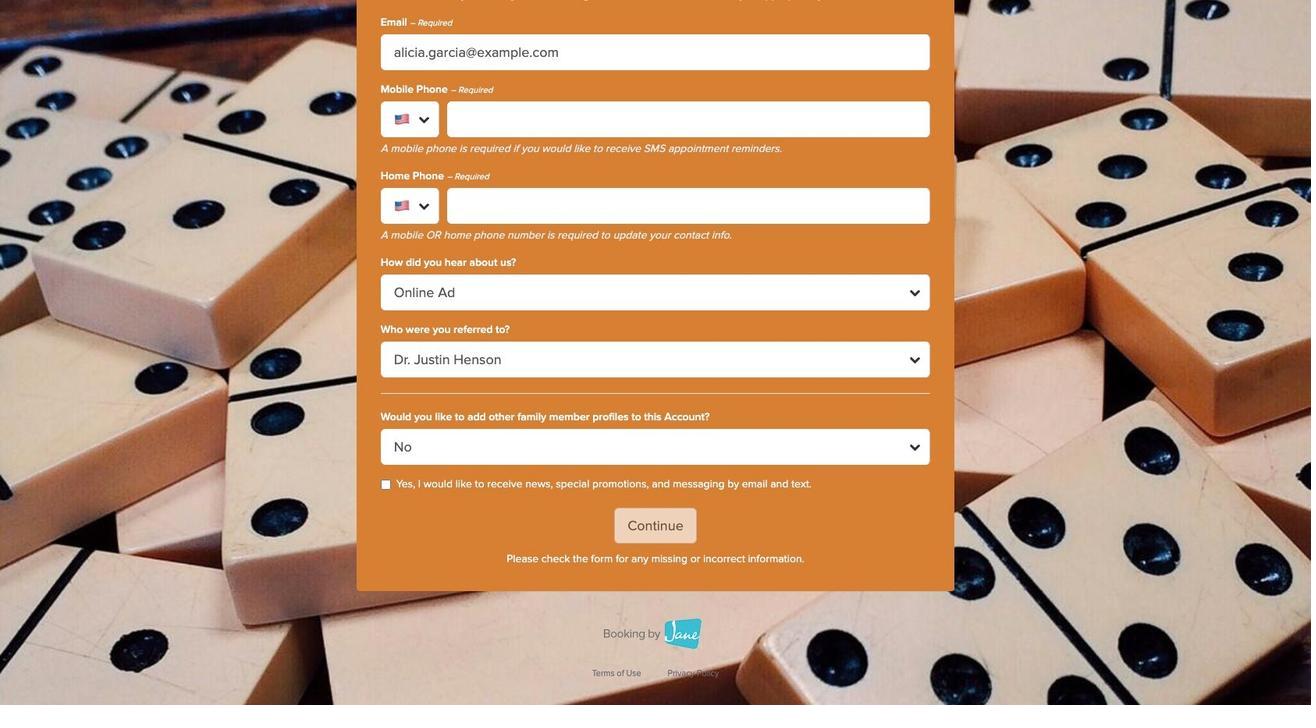 Task type: locate. For each thing, give the bounding box(es) containing it.
None telephone field
[[448, 101, 930, 137]]

None checkbox
[[381, 480, 391, 490]]

None telephone field
[[448, 188, 930, 224]]



Task type: vqa. For each thing, say whether or not it's contained in the screenshot.
LAST NAME text field
no



Task type: describe. For each thing, give the bounding box(es) containing it.
Email Address email field
[[381, 34, 930, 70]]



